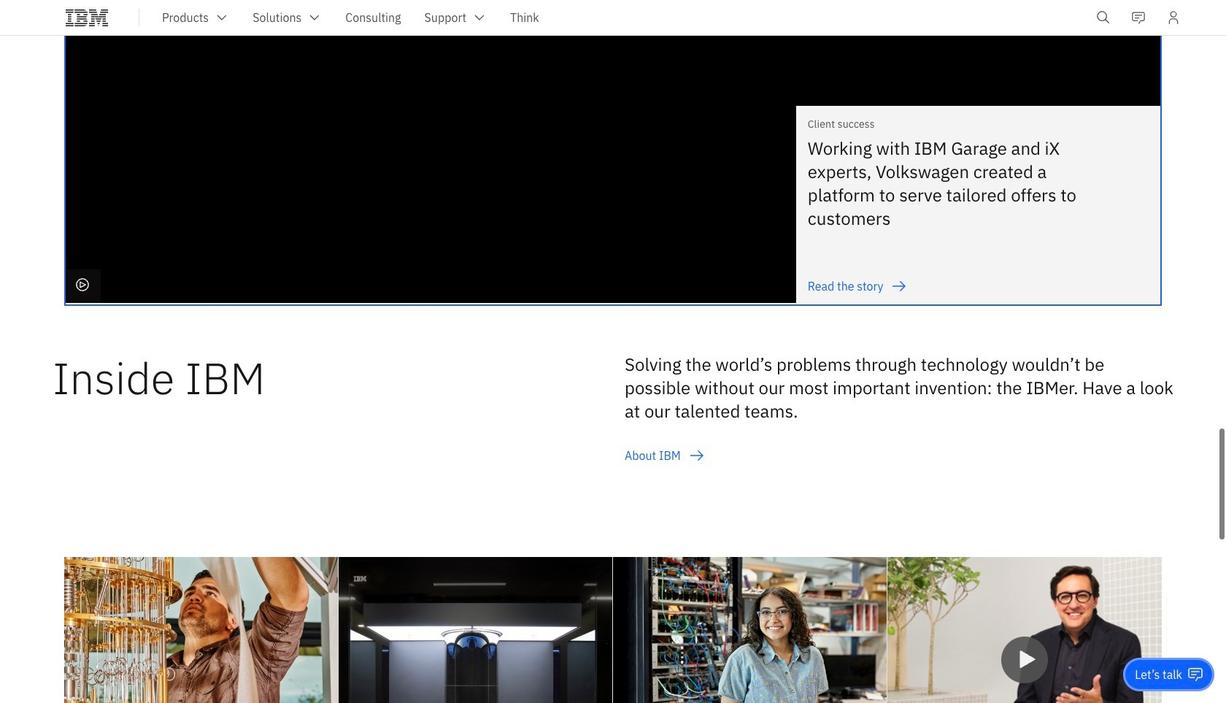 Task type: locate. For each thing, give the bounding box(es) containing it.
let's talk element
[[1136, 667, 1183, 683]]



